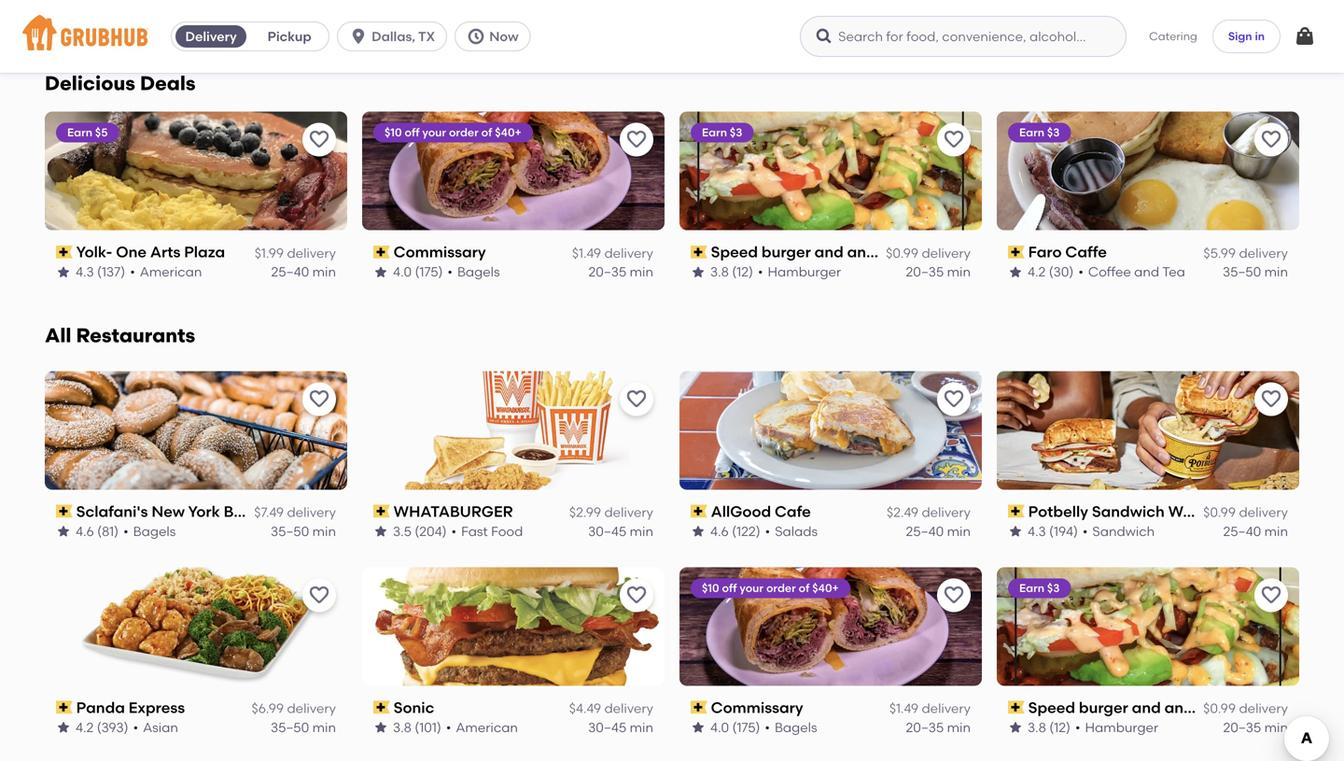 Task type: vqa. For each thing, say whether or not it's contained in the screenshot.


Task type: locate. For each thing, give the bounding box(es) containing it.
sclafani's
[[76, 502, 148, 521]]

20–35 for the top the speed burger and and more logo
[[906, 264, 944, 280]]

speed burger and and more
[[711, 243, 918, 261], [1029, 698, 1236, 717]]

potbelly sandwich works
[[1029, 502, 1214, 521]]

$2.49 delivery
[[887, 504, 971, 520]]

2 vertical spatial 30–45
[[588, 719, 627, 735]]

svg image
[[1294, 25, 1317, 48], [349, 27, 368, 46], [467, 27, 486, 46]]

0 horizontal spatial hamburger
[[768, 264, 842, 280]]

1 vertical spatial speed burger and and more logo image
[[997, 567, 1300, 686]]

1 vertical spatial 4.0
[[711, 719, 729, 735]]

3.8 (101)
[[393, 719, 442, 735]]

(101)
[[415, 719, 442, 735]]

35–50 min down the $7.49 delivery
[[271, 523, 336, 539]]

min for sclafani's new york bagels and sandwiches logo
[[312, 523, 336, 539]]

35–50 for panda express
[[271, 719, 309, 735]]

0 horizontal spatial speed
[[711, 243, 758, 261]]

0 vertical spatial your
[[422, 126, 446, 139]]

$10 for the bottom commissary logo
[[702, 581, 720, 595]]

35–50 min
[[1223, 12, 1289, 28], [1223, 264, 1289, 280], [271, 523, 336, 539], [271, 719, 336, 735]]

subscription pass image for speed burger and and more
[[691, 245, 708, 259]]

3.5 (204)
[[393, 523, 447, 539]]

svg image left dallas,
[[349, 27, 368, 46]]

star icon image for yolk- one arts plaza logo
[[56, 265, 71, 279]]

min
[[312, 12, 336, 28], [948, 12, 971, 28], [1265, 12, 1289, 28], [312, 264, 336, 280], [630, 264, 654, 280], [948, 264, 971, 280], [1265, 264, 1289, 280], [312, 523, 336, 539], [630, 523, 654, 539], [948, 523, 971, 539], [1265, 523, 1289, 539], [312, 719, 336, 735], [630, 719, 654, 735], [948, 719, 971, 735], [1265, 719, 1289, 735]]

svg image inside now button
[[467, 27, 486, 46]]

now
[[490, 28, 519, 44]]

0 vertical spatial (175)
[[415, 264, 443, 280]]

25–40 min for potbelly sandwich works
[[1224, 523, 1289, 539]]

1 horizontal spatial • asian
[[1086, 12, 1131, 28]]

0 horizontal spatial off
[[405, 126, 420, 139]]

0 vertical spatial 3.8 (12)
[[711, 264, 754, 280]]

sandwich
[[1092, 502, 1165, 521], [1093, 523, 1155, 539]]

1 horizontal spatial 4.0 (175)
[[711, 719, 761, 735]]

1 horizontal spatial your
[[740, 581, 764, 595]]

$0.99 delivery
[[886, 245, 971, 261], [1204, 504, 1289, 520], [1204, 701, 1289, 716]]

4.0 (175) for commissary logo to the left's star icon
[[393, 264, 443, 280]]

• american right (101) on the bottom left of the page
[[446, 719, 518, 735]]

1 horizontal spatial (175)
[[733, 719, 761, 735]]

subscription pass image
[[56, 245, 73, 259], [1009, 245, 1025, 259], [374, 505, 390, 518], [691, 505, 708, 518], [374, 701, 390, 714], [691, 701, 708, 714], [1009, 701, 1025, 714]]

earn $3 for the top the speed burger and and more logo
[[702, 126, 743, 139]]

1 horizontal spatial burger
[[1079, 698, 1129, 717]]

0 vertical spatial 30–45
[[906, 12, 944, 28]]

1 vertical spatial off
[[722, 581, 737, 595]]

• american down arts
[[130, 264, 202, 280]]

hamburger for the top the speed burger and and more logo's star icon
[[768, 264, 842, 280]]

2 vertical spatial $0.99
[[1204, 701, 1237, 716]]

• american for sonic
[[446, 719, 518, 735]]

• bagels for star icon corresponding to the bottom commissary logo
[[765, 719, 818, 735]]

min for the bottom commissary logo
[[948, 719, 971, 735]]

1 horizontal spatial 4.2 (393)
[[1028, 12, 1081, 28]]

1 vertical spatial $10 off your order of $40+
[[702, 581, 839, 595]]

more
[[880, 243, 918, 261], [1198, 698, 1236, 717]]

$10
[[385, 126, 402, 139], [702, 581, 720, 595]]

american
[[140, 12, 203, 28], [458, 12, 521, 28], [140, 264, 202, 280], [456, 719, 518, 735]]

delivery for allgood cafe logo
[[922, 504, 971, 520]]

2 horizontal spatial • bagels
[[765, 719, 818, 735]]

• for allgood cafe logo
[[765, 523, 771, 539]]

$3
[[730, 126, 743, 139], [1048, 126, 1060, 139], [1048, 581, 1060, 595]]

dallas, tx button
[[337, 21, 455, 51]]

1 horizontal spatial of
[[799, 581, 810, 595]]

burger for the top the speed burger and and more logo's star icon
[[762, 243, 811, 261]]

1 horizontal spatial speed
[[1029, 698, 1076, 717]]

speed burger and and more for subscription pass icon associated with speed burger and and more
[[1029, 698, 1236, 717]]

1 horizontal spatial hamburger
[[1086, 719, 1159, 735]]

min for whataburger logo
[[630, 523, 654, 539]]

delivery for the bottom commissary logo
[[922, 701, 971, 716]]

• bagels for star icon corresponding to sclafani's new york bagels and sandwiches logo
[[123, 523, 176, 539]]

35–50
[[1223, 12, 1262, 28], [1223, 264, 1262, 280], [271, 523, 309, 539], [271, 719, 309, 735]]

earn for faro caffe logo
[[1020, 126, 1045, 139]]

0 horizontal spatial 4.3
[[76, 264, 94, 280]]

30–45 min for sonic
[[588, 719, 654, 735]]

bagels
[[458, 264, 500, 280], [224, 502, 274, 521], [133, 523, 176, 539], [775, 719, 818, 735]]

delivery for commissary logo to the left
[[605, 245, 654, 261]]

0 vertical spatial $0.99 delivery
[[886, 245, 971, 261]]

4.0 (175)
[[393, 264, 443, 280], [711, 719, 761, 735]]

1 vertical spatial $10
[[702, 581, 720, 595]]

0 horizontal spatial burger
[[762, 243, 811, 261]]

1 vertical spatial of
[[799, 581, 810, 595]]

• american up delivery
[[131, 12, 203, 28]]

of
[[482, 126, 492, 139], [799, 581, 810, 595]]

save this restaurant image
[[943, 128, 966, 151], [308, 388, 331, 410], [626, 388, 648, 410], [943, 388, 966, 410], [1261, 388, 1283, 410], [943, 584, 966, 606], [1261, 584, 1283, 606]]

$10 off your order of $40+
[[385, 126, 522, 139], [702, 581, 839, 595]]

(137)
[[97, 264, 125, 280]]

subscription pass image
[[374, 245, 390, 259], [691, 245, 708, 259], [56, 505, 73, 518], [1009, 505, 1025, 518], [56, 701, 73, 714]]

delivery for "sonic logo"
[[605, 701, 654, 716]]

dallas,
[[372, 28, 416, 44]]

0 horizontal spatial $10
[[385, 126, 402, 139]]

1 vertical spatial 30–45 min
[[588, 523, 654, 539]]

25–40 for potbelly sandwich works
[[1224, 523, 1262, 539]]

svg image
[[815, 27, 834, 46]]

(175) for subscription pass image associated with commissary
[[415, 264, 443, 280]]

0 horizontal spatial 3.8 (12)
[[711, 264, 754, 280]]

(81)
[[97, 523, 119, 539]]

more for the top the speed burger and and more logo
[[880, 243, 918, 261]]

$0.99 for potbelly sandwich works logo
[[1204, 504, 1237, 520]]

$40+
[[495, 126, 522, 139], [813, 581, 839, 595]]

0 vertical spatial $10
[[385, 126, 402, 139]]

3.8 (12) for the top the speed burger and and more logo
[[711, 264, 754, 280]]

earn for the top the speed burger and and more logo
[[702, 126, 728, 139]]

0 horizontal spatial $1.49
[[572, 245, 602, 261]]

american down arts
[[140, 264, 202, 280]]

4.3 down yolk-
[[76, 264, 94, 280]]

asian left catering button
[[1096, 12, 1131, 28]]

4.0 for star icon corresponding to the bottom commissary logo
[[711, 719, 729, 735]]

• asian
[[1086, 12, 1131, 28], [133, 719, 178, 735]]

4.2 (393)
[[1028, 12, 1081, 28], [76, 719, 128, 735]]

20–35 min
[[271, 12, 336, 28], [589, 264, 654, 280], [906, 264, 971, 280], [906, 719, 971, 735], [1224, 719, 1289, 735]]

1 vertical spatial • hamburger
[[1076, 719, 1159, 735]]

1 horizontal spatial (12)
[[1050, 719, 1071, 735]]

1 vertical spatial burger
[[1079, 698, 1129, 717]]

delivery button
[[172, 21, 250, 51]]

whataburger
[[394, 502, 513, 521]]

35–50 up sign
[[1223, 12, 1262, 28]]

35–50 min up in
[[1223, 12, 1289, 28]]

svg image left now
[[467, 27, 486, 46]]

more for the bottommost the speed burger and and more logo
[[1198, 698, 1236, 717]]

$0.99 delivery for the top the speed burger and and more logo
[[886, 245, 971, 261]]

1 vertical spatial $1.49
[[890, 701, 919, 716]]

asian
[[1096, 12, 1131, 28], [143, 719, 178, 735]]

35–50 min down $6.99 delivery on the bottom left
[[271, 719, 336, 735]]

1 horizontal spatial off
[[722, 581, 737, 595]]

0 vertical spatial $0.99
[[886, 245, 919, 261]]

whataburger logo image
[[362, 371, 665, 490]]

0 horizontal spatial speed burger and and more logo image
[[680, 112, 982, 230]]

panda express logo image
[[45, 567, 347, 686]]

30–45
[[906, 12, 944, 28], [588, 523, 627, 539], [588, 719, 627, 735]]

star icon image
[[56, 13, 71, 27], [374, 13, 388, 27], [1009, 13, 1024, 27], [56, 265, 71, 279], [374, 265, 388, 279], [691, 265, 706, 279], [1009, 265, 1024, 279], [56, 524, 71, 539], [374, 524, 388, 539], [691, 524, 706, 539], [1009, 524, 1024, 539], [56, 720, 71, 735], [374, 720, 388, 735], [691, 720, 706, 735], [1009, 720, 1024, 735]]

star icon image for the bottommost the speed burger and and more logo
[[1009, 720, 1024, 735]]

american up now
[[458, 12, 521, 28]]

35–50 down $6.99 delivery on the bottom left
[[271, 719, 309, 735]]

delivery for whataburger logo
[[605, 504, 654, 520]]

faro
[[1029, 243, 1062, 261]]

1 vertical spatial $0.99 delivery
[[1204, 504, 1289, 520]]

3.8 for the bottommost the speed burger and and more logo
[[1028, 719, 1047, 735]]

speed burger and and more logo image
[[680, 112, 982, 230], [997, 567, 1300, 686]]

4.2 for panda express
[[76, 719, 94, 735]]

1 vertical spatial • asian
[[133, 719, 178, 735]]

1 horizontal spatial $10 off your order of $40+
[[702, 581, 839, 595]]

express
[[129, 698, 185, 717]]

1 horizontal spatial commissary logo image
[[680, 567, 982, 686]]

1 horizontal spatial speed burger and and more
[[1029, 698, 1236, 717]]

delivery for potbelly sandwich works logo
[[1240, 504, 1289, 520]]

faro caffe logo image
[[997, 112, 1300, 230]]

0 vertical spatial • asian
[[1086, 12, 1131, 28]]

0 vertical spatial commissary logo image
[[362, 112, 665, 230]]

4.3 left (194) at the bottom right
[[1028, 523, 1047, 539]]

4.6 left (81)
[[76, 523, 94, 539]]

3.8 for the top the speed burger and and more logo
[[711, 264, 729, 280]]

25–40 for yolk- one arts plaza
[[271, 264, 309, 280]]

delivery
[[287, 245, 336, 261], [605, 245, 654, 261], [922, 245, 971, 261], [1240, 245, 1289, 261], [287, 504, 336, 520], [605, 504, 654, 520], [922, 504, 971, 520], [1240, 504, 1289, 520], [287, 701, 336, 716], [605, 701, 654, 716], [922, 701, 971, 716], [1240, 701, 1289, 716]]

0 horizontal spatial 4.2 (393)
[[76, 719, 128, 735]]

0 vertical spatial speed burger and and more
[[711, 243, 918, 261]]

• american
[[131, 12, 203, 28], [130, 264, 202, 280], [446, 719, 518, 735]]

1 vertical spatial hamburger
[[1086, 719, 1159, 735]]

0 vertical spatial $40+
[[495, 126, 522, 139]]

american right (101) on the bottom left of the page
[[456, 719, 518, 735]]

3.8 (12) for the bottommost the speed burger and and more logo
[[1028, 719, 1071, 735]]

1 horizontal spatial 4.3
[[1028, 523, 1047, 539]]

1 horizontal spatial 4.6
[[711, 523, 729, 539]]

0 vertical spatial • bagels
[[448, 264, 500, 280]]

1 vertical spatial 4.0 (175)
[[711, 719, 761, 735]]

1 horizontal spatial 25–40 min
[[906, 523, 971, 539]]

0 horizontal spatial 25–40 min
[[271, 264, 336, 280]]

speed
[[711, 243, 758, 261], [1029, 698, 1076, 717]]

1 4.6 from the left
[[76, 523, 94, 539]]

sonic logo image
[[362, 567, 665, 686]]

20–35 min for the bottom commissary logo
[[906, 719, 971, 735]]

commissary logo image
[[362, 112, 665, 230], [680, 567, 982, 686]]

delivery for yolk- one arts plaza logo
[[287, 245, 336, 261]]

and
[[815, 243, 844, 261], [848, 243, 877, 261], [1135, 264, 1160, 280], [278, 502, 307, 521], [1132, 698, 1162, 717], [1165, 698, 1194, 717]]

25–40 min
[[271, 264, 336, 280], [906, 523, 971, 539], [1224, 523, 1289, 539]]

2 horizontal spatial 25–40
[[1224, 523, 1262, 539]]

delivery for sclafani's new york bagels and sandwiches logo
[[287, 504, 336, 520]]

2 vertical spatial $0.99 delivery
[[1204, 701, 1289, 716]]

• for "sonic logo"
[[446, 719, 451, 735]]

$5.99
[[1204, 245, 1237, 261]]

off
[[405, 126, 420, 139], [722, 581, 737, 595]]

restaurants
[[76, 324, 195, 347]]

svg image right in
[[1294, 25, 1317, 48]]

1 vertical spatial more
[[1198, 698, 1236, 717]]

4.3 (137)
[[76, 264, 125, 280]]

4.6 left (122)
[[711, 523, 729, 539]]

•
[[131, 12, 136, 28], [1086, 12, 1091, 28], [130, 264, 135, 280], [448, 264, 453, 280], [758, 264, 763, 280], [1079, 264, 1084, 280], [123, 523, 129, 539], [452, 523, 457, 539], [765, 523, 771, 539], [1083, 523, 1088, 539], [133, 719, 138, 735], [446, 719, 451, 735], [765, 719, 770, 735], [1076, 719, 1081, 735]]

subscription pass image for sonic
[[374, 701, 390, 714]]

0 horizontal spatial • bagels
[[123, 523, 176, 539]]

4.3
[[76, 264, 94, 280], [1028, 523, 1047, 539]]

1 horizontal spatial $1.49
[[890, 701, 919, 716]]

svg image inside dallas, tx button
[[349, 27, 368, 46]]

in
[[1256, 29, 1265, 43]]

0 horizontal spatial (12)
[[732, 264, 754, 280]]

subscription pass image for potbelly sandwich works
[[1009, 505, 1025, 518]]

• fast food
[[452, 523, 523, 539]]

20–35 min for the top the speed burger and and more logo
[[906, 264, 971, 280]]

faro caffe
[[1029, 243, 1107, 261]]

• for the bottommost the speed burger and and more logo
[[1076, 719, 1081, 735]]

asian down the express
[[143, 719, 178, 735]]

• for faro caffe logo
[[1079, 264, 1084, 280]]

• asian left catering button
[[1086, 12, 1131, 28]]

35–50 min for sclafani's new york bagels and sandwiches
[[271, 523, 336, 539]]

2 vertical spatial • american
[[446, 719, 518, 735]]

sandwich down potbelly sandwich works
[[1093, 523, 1155, 539]]

potbelly sandwich works logo image
[[997, 371, 1300, 490]]

0 horizontal spatial $10 off your order of $40+
[[385, 126, 522, 139]]

min for allgood cafe logo
[[948, 523, 971, 539]]

hamburger for star icon corresponding to the bottommost the speed burger and and more logo
[[1086, 719, 1159, 735]]

0 horizontal spatial commissary logo image
[[362, 112, 665, 230]]

1 vertical spatial $40+
[[813, 581, 839, 595]]

1 vertical spatial (12)
[[1050, 719, 1071, 735]]

earn $3
[[702, 126, 743, 139], [1020, 126, 1060, 139], [1020, 581, 1060, 595]]

0 vertical spatial order
[[449, 126, 479, 139]]

order
[[449, 126, 479, 139], [767, 581, 796, 595]]

2 4.6 from the left
[[711, 523, 729, 539]]

• bagels for commissary logo to the left's star icon
[[448, 264, 500, 280]]

$1.49 delivery for commissary logo to the left
[[572, 245, 654, 261]]

4.2
[[1028, 12, 1046, 28], [1028, 264, 1046, 280], [76, 719, 94, 735]]

save this restaurant image
[[308, 128, 331, 151], [626, 128, 648, 151], [1261, 128, 1283, 151], [308, 584, 331, 606], [626, 584, 648, 606]]

$1.49 for the bottom commissary logo
[[890, 701, 919, 716]]

1 vertical spatial commissary logo image
[[680, 567, 982, 686]]

0 vertical spatial more
[[880, 243, 918, 261]]

one
[[116, 243, 147, 261]]

1 horizontal spatial asian
[[1096, 12, 1131, 28]]

• asian down the express
[[133, 719, 178, 735]]

0 horizontal spatial $1.49 delivery
[[572, 245, 654, 261]]

1 vertical spatial speed burger and and more
[[1029, 698, 1236, 717]]

2 vertical spatial • bagels
[[765, 719, 818, 735]]

hamburger
[[768, 264, 842, 280], [1086, 719, 1159, 735]]

$4.49 delivery
[[569, 701, 654, 716]]

catering button
[[1137, 15, 1211, 58]]

$1.49 delivery
[[572, 245, 654, 261], [890, 701, 971, 716]]

save this restaurant image for faro caffe
[[1261, 128, 1283, 151]]

american up delivery
[[140, 12, 203, 28]]

4.6 for sclafani's new york bagels and sandwiches
[[76, 523, 94, 539]]

svg image for dallas, tx
[[349, 27, 368, 46]]

delivery for the bottommost the speed burger and and more logo
[[1240, 701, 1289, 716]]

1 vertical spatial (175)
[[733, 719, 761, 735]]

4.6
[[76, 523, 94, 539], [711, 523, 729, 539]]

35–50 down the $7.49 delivery
[[271, 523, 309, 539]]

4.0
[[393, 264, 412, 280], [711, 719, 729, 735]]

earn for the bottommost the speed burger and and more logo
[[1020, 581, 1045, 595]]

pickup button
[[250, 21, 329, 51]]

sandwich up • sandwich on the right bottom of page
[[1092, 502, 1165, 521]]

$0.99 delivery for potbelly sandwich works logo
[[1204, 504, 1289, 520]]

of for the bottom commissary logo
[[799, 581, 810, 595]]

25–40 min for allgood cafe
[[906, 523, 971, 539]]

(393)
[[1049, 12, 1081, 28], [97, 719, 128, 735]]

(175) for subscription pass icon related to commissary
[[733, 719, 761, 735]]

• for the bottom commissary logo
[[765, 719, 770, 735]]

bagels for the bottom commissary logo
[[775, 719, 818, 735]]

$10 off your order of $40+ for the bottom commissary logo
[[702, 581, 839, 595]]

star icon image for whataburger logo
[[374, 524, 388, 539]]

0 horizontal spatial (393)
[[97, 719, 128, 735]]

0 vertical spatial $10 off your order of $40+
[[385, 126, 522, 139]]

35–50 down $5.99 delivery
[[1223, 264, 1262, 280]]

0 vertical spatial (393)
[[1049, 12, 1081, 28]]

speed for the bottommost the speed burger and and more logo
[[1029, 698, 1076, 717]]

1 vertical spatial asian
[[143, 719, 178, 735]]

• for yolk- one arts plaza logo
[[130, 264, 135, 280]]

your
[[422, 126, 446, 139], [740, 581, 764, 595]]

0 horizontal spatial $40+
[[495, 126, 522, 139]]

sandwich for •
[[1093, 523, 1155, 539]]

min for "sonic logo"
[[630, 719, 654, 735]]

35–50 min down $5.99 delivery
[[1223, 264, 1289, 280]]

pickup
[[268, 28, 312, 44]]

0 vertical spatial 4.0
[[393, 264, 412, 280]]

0 vertical spatial 4.2 (393)
[[1028, 12, 1081, 28]]

1 vertical spatial • american
[[130, 264, 202, 280]]

1 horizontal spatial more
[[1198, 698, 1236, 717]]

panda express
[[76, 698, 185, 717]]

off for commissary logo to the left
[[405, 126, 420, 139]]

0 vertical spatial $1.49 delivery
[[572, 245, 654, 261]]

0 horizontal spatial 4.0 (175)
[[393, 264, 443, 280]]

0 vertical spatial sandwich
[[1092, 502, 1165, 521]]

20–35 for the bottommost the speed burger and and more logo
[[1224, 719, 1262, 735]]

1 vertical spatial • bagels
[[123, 523, 176, 539]]

caffe
[[1066, 243, 1107, 261]]



Task type: describe. For each thing, give the bounding box(es) containing it.
$7.49
[[254, 504, 284, 520]]

(204)
[[415, 523, 447, 539]]

tea
[[1163, 264, 1186, 280]]

american for 4.3 (137)
[[140, 264, 202, 280]]

now button
[[455, 21, 538, 51]]

$10 for commissary logo to the left
[[385, 126, 402, 139]]

2 horizontal spatial svg image
[[1294, 25, 1317, 48]]

all
[[45, 324, 71, 347]]

• coffee and tea
[[1079, 264, 1186, 280]]

sign in button
[[1213, 20, 1281, 53]]

3.9
[[76, 12, 93, 28]]

0 vertical spatial speed burger and and more logo image
[[680, 112, 982, 230]]

(194)
[[1050, 523, 1079, 539]]

0 vertical spatial 4.2
[[1028, 12, 1046, 28]]

speed for the top the speed burger and and more logo
[[711, 243, 758, 261]]

0 vertical spatial asian
[[1096, 12, 1131, 28]]

4.0 (175) for star icon corresponding to the bottom commissary logo
[[711, 719, 761, 735]]

(30)
[[1049, 264, 1074, 280]]

delivery for panda express logo
[[287, 701, 336, 716]]

york
[[188, 502, 220, 521]]

(531)
[[415, 12, 444, 28]]

burger for star icon corresponding to the bottommost the speed burger and and more logo
[[1079, 698, 1129, 717]]

$5
[[95, 126, 108, 139]]

food
[[491, 523, 523, 539]]

bagels for sclafani's new york bagels and sandwiches logo
[[133, 523, 176, 539]]

4.3 for potbelly sandwich works
[[1028, 523, 1047, 539]]

works
[[1169, 502, 1214, 521]]

• for panda express logo
[[133, 719, 138, 735]]

4.2 for faro caffe
[[1028, 264, 1046, 280]]

speed burger and and more for subscription pass image for speed burger and and more
[[711, 243, 918, 261]]

35–50 min for panda express
[[271, 719, 336, 735]]

4.3 for yolk- one arts plaza
[[76, 264, 94, 280]]

1 vertical spatial commissary
[[711, 698, 804, 717]]

your for the bottom commissary logo
[[740, 581, 764, 595]]

4.6 for allgood cafe
[[711, 523, 729, 539]]

0 vertical spatial • american
[[131, 12, 203, 28]]

sandwich for potbelly
[[1092, 502, 1165, 521]]

$2.49
[[887, 504, 919, 520]]

4.6 (122)
[[711, 523, 761, 539]]

save this restaurant image for yolk- one arts plaza
[[308, 128, 331, 151]]

$1.99 delivery
[[255, 245, 336, 261]]

cafe
[[775, 502, 811, 521]]

30–45 for whataburger
[[588, 523, 627, 539]]

star icon image for faro caffe logo
[[1009, 265, 1024, 279]]

0 horizontal spatial asian
[[143, 719, 178, 735]]

0 vertical spatial 30–45 min
[[906, 12, 971, 28]]

off for the bottom commissary logo
[[722, 581, 737, 595]]

panda
[[76, 698, 125, 717]]

earn $5
[[67, 126, 108, 139]]

star icon image for potbelly sandwich works logo
[[1009, 524, 1024, 539]]

fast
[[461, 523, 488, 539]]

star icon image for sclafani's new york bagels and sandwiches logo
[[56, 524, 71, 539]]

20–35 min for commissary logo to the left
[[589, 264, 654, 280]]

$3 for the top the speed burger and and more logo
[[730, 126, 743, 139]]

subscription pass image for commissary
[[374, 245, 390, 259]]

$6.99 delivery
[[252, 701, 336, 716]]

4.6 (81)
[[76, 523, 119, 539]]

3.9 (156)
[[76, 12, 126, 28]]

svg image for now
[[467, 27, 486, 46]]

min for faro caffe logo
[[1265, 264, 1289, 280]]

yolk-
[[76, 243, 112, 261]]

30–45 min for whataburger
[[588, 523, 654, 539]]

all restaurants
[[45, 324, 195, 347]]

0 horizontal spatial order
[[449, 126, 479, 139]]

sign
[[1229, 29, 1253, 43]]

potbelly
[[1029, 502, 1089, 521]]

1 vertical spatial (393)
[[97, 719, 128, 735]]

allgood
[[711, 502, 772, 521]]

earn $3 for the bottommost the speed burger and and more logo
[[1020, 581, 1060, 595]]

star icon image for the top the speed burger and and more logo
[[691, 265, 706, 279]]

yolk- one arts plaza logo image
[[45, 112, 347, 230]]

min for the top the speed burger and and more logo
[[948, 264, 971, 280]]

sign in
[[1229, 29, 1265, 43]]

1 horizontal spatial (393)
[[1049, 12, 1081, 28]]

$6.99
[[252, 701, 284, 716]]

• hamburger for the top the speed burger and and more logo
[[758, 264, 842, 280]]

star icon image for allgood cafe logo
[[691, 524, 706, 539]]

• hamburger for the bottommost the speed burger and and more logo
[[1076, 719, 1159, 735]]

allgood cafe
[[711, 502, 811, 521]]

delicious deals
[[45, 71, 196, 95]]

subscription pass image for whataburger
[[374, 505, 390, 518]]

30–45 for sonic
[[588, 719, 627, 735]]

sandwiches
[[310, 502, 399, 521]]

4.3 (194)
[[1028, 523, 1079, 539]]

20–35 for commissary logo to the left
[[589, 264, 627, 280]]

• for the top the speed burger and and more logo
[[758, 264, 763, 280]]

of for commissary logo to the left
[[482, 126, 492, 139]]

tx
[[418, 28, 435, 44]]

3.5
[[393, 523, 412, 539]]

3.8 (531)
[[393, 12, 444, 28]]

$0.99 delivery for the bottommost the speed burger and and more logo
[[1204, 701, 1289, 716]]

subscription pass image for allgood cafe
[[691, 505, 708, 518]]

Search for food, convenience, alcohol... search field
[[800, 16, 1127, 57]]

$0.99 for the bottommost the speed burger and and more logo
[[1204, 701, 1237, 716]]

sclafani's new york bagels and sandwiches logo image
[[45, 371, 347, 490]]

subscription pass image for faro caffe
[[1009, 245, 1025, 259]]

american for 3.9 (156)
[[140, 12, 203, 28]]

$2.99
[[570, 504, 602, 520]]

35–50 min for faro caffe
[[1223, 264, 1289, 280]]

subscription pass image for sclafani's new york bagels and sandwiches
[[56, 505, 73, 518]]

deals
[[140, 71, 196, 95]]

• salads
[[765, 523, 818, 539]]

earn for yolk- one arts plaza logo
[[67, 126, 92, 139]]

$3 for faro caffe logo
[[1048, 126, 1060, 139]]

$0.99 for the top the speed burger and and more logo
[[886, 245, 919, 261]]

coffee
[[1089, 264, 1132, 280]]

$4.49
[[569, 701, 602, 716]]

3.8 for "sonic logo"
[[393, 719, 412, 735]]

1 vertical spatial order
[[767, 581, 796, 595]]

$5.99 delivery
[[1204, 245, 1289, 261]]

your for commissary logo to the left
[[422, 126, 446, 139]]

0 vertical spatial commissary
[[394, 243, 486, 261]]

sclafani's new york bagels and sandwiches
[[76, 502, 399, 521]]

0 horizontal spatial • asian
[[133, 719, 178, 735]]

1 horizontal spatial $40+
[[813, 581, 839, 595]]

• sandwich
[[1083, 523, 1155, 539]]

$1.99
[[255, 245, 284, 261]]

• for potbelly sandwich works logo
[[1083, 523, 1088, 539]]

star icon image for "sonic logo"
[[374, 720, 388, 735]]

arts
[[150, 243, 181, 261]]

$2.99 delivery
[[570, 504, 654, 520]]

(122)
[[732, 523, 761, 539]]

min for panda express logo
[[312, 719, 336, 735]]

breakfast
[[775, 12, 835, 28]]

plaza
[[184, 243, 225, 261]]

salads
[[775, 523, 818, 539]]

main navigation navigation
[[0, 0, 1345, 73]]

0 vertical spatial (12)
[[732, 264, 754, 280]]

american for 3.8 (101)
[[456, 719, 518, 735]]

dallas, tx
[[372, 28, 435, 44]]

yolk- one arts plaza
[[76, 243, 225, 261]]

delivery
[[185, 28, 237, 44]]

(156)
[[97, 12, 126, 28]]

new
[[152, 502, 185, 521]]

delicious
[[45, 71, 135, 95]]

allgood cafe logo image
[[680, 371, 982, 490]]

min for yolk- one arts plaza logo
[[312, 264, 336, 280]]

sonic
[[394, 698, 435, 717]]

subscription pass image for yolk- one arts plaza
[[56, 245, 73, 259]]

$7.49 delivery
[[254, 504, 336, 520]]

catering
[[1150, 29, 1198, 43]]

subscription pass image for speed burger and and more
[[1009, 701, 1025, 714]]

• american for yolk- one arts plaza
[[130, 264, 202, 280]]

bagels for commissary logo to the left
[[458, 264, 500, 280]]

4.2 (30)
[[1028, 264, 1074, 280]]

25–40 for allgood cafe
[[906, 523, 944, 539]]



